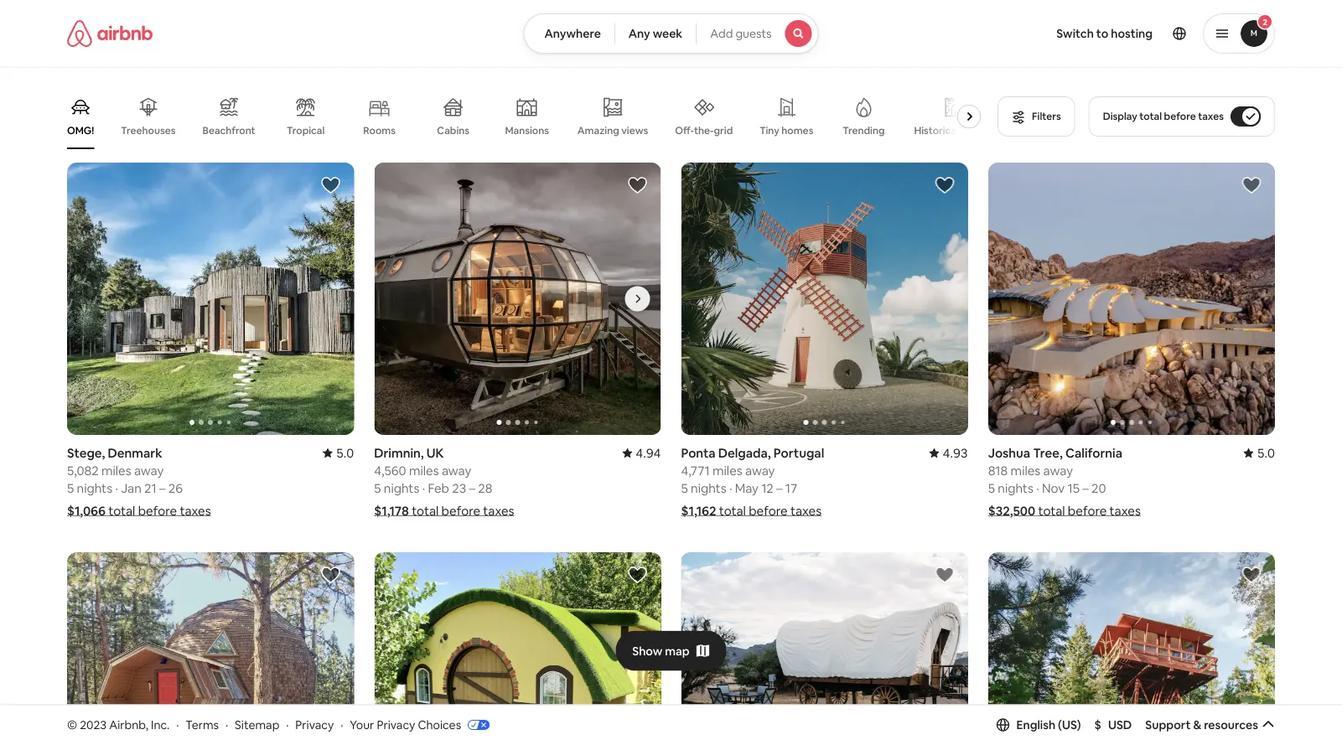 Task type: vqa. For each thing, say whether or not it's contained in the screenshot.
the May
yes



Task type: locate. For each thing, give the bounding box(es) containing it.
total
[[1140, 110, 1162, 123], [108, 503, 135, 519], [412, 503, 439, 519], [719, 503, 746, 519], [1038, 503, 1065, 519]]

away
[[134, 462, 164, 479], [442, 462, 471, 479], [745, 462, 775, 479], [1043, 462, 1073, 479]]

any
[[629, 26, 650, 41]]

· left may on the bottom of the page
[[729, 480, 732, 496]]

homes right historical
[[961, 124, 993, 137]]

nights down 4,771
[[691, 480, 727, 496]]

· left feb
[[422, 480, 425, 496]]

homes right the tiny
[[782, 124, 814, 137]]

4,771
[[681, 462, 710, 479]]

2 away from the left
[[442, 462, 471, 479]]

away inside stege, denmark 5,082 miles away 5 nights · jan 21 – 26 $1,066 total before taxes
[[134, 462, 164, 479]]

homes
[[961, 124, 993, 137], [782, 124, 814, 137]]

away up "nov"
[[1043, 462, 1073, 479]]

5 inside ponta delgada, portugal 4,771 miles away 5 nights · may 12 – 17 $1,162 total before taxes
[[681, 480, 688, 496]]

· right inc.
[[176, 717, 179, 732]]

miles down joshua
[[1011, 462, 1041, 479]]

add to wishlist: ponta delgada, portugal image
[[935, 175, 955, 195]]

denmark
[[108, 445, 162, 461]]

add to wishlist: joshua tree, california image
[[1242, 175, 1262, 195]]

– right 23
[[469, 480, 475, 496]]

switch to hosting
[[1057, 26, 1153, 41]]

5.0 out of 5 average rating image
[[323, 445, 354, 461], [1244, 445, 1275, 461]]

total down "nov"
[[1038, 503, 1065, 519]]

5.0 out of 5 average rating image for joshua tree, california 818 miles away 5 nights · nov 15 – 20 $32,500 total before taxes
[[1244, 445, 1275, 461]]

nov
[[1042, 480, 1065, 496]]

group
[[67, 84, 993, 149], [67, 163, 354, 435], [374, 163, 661, 435], [681, 163, 968, 435], [988, 163, 1275, 435], [67, 553, 354, 745], [374, 553, 661, 745], [681, 553, 968, 745], [988, 553, 1275, 745]]

privacy right your
[[377, 717, 415, 732]]

tropical
[[287, 124, 325, 137]]

4 5 from the left
[[988, 480, 995, 496]]

total down jan
[[108, 503, 135, 519]]

homes for historical homes
[[961, 124, 993, 137]]

2 privacy from the left
[[377, 717, 415, 732]]

anywhere
[[544, 26, 601, 41]]

before down 12
[[749, 503, 788, 519]]

1 – from the left
[[159, 480, 166, 496]]

2023
[[80, 717, 107, 732]]

1 horizontal spatial 5.0
[[1257, 445, 1275, 461]]

add
[[710, 26, 733, 41]]

away up 23
[[442, 462, 471, 479]]

nights inside stege, denmark 5,082 miles away 5 nights · jan 21 – 26 $1,066 total before taxes
[[77, 480, 112, 496]]

· inside ponta delgada, portugal 4,771 miles away 5 nights · may 12 – 17 $1,162 total before taxes
[[729, 480, 732, 496]]

1 5.0 from the left
[[336, 445, 354, 461]]

miles
[[101, 462, 131, 479], [409, 462, 439, 479], [713, 462, 743, 479], [1011, 462, 1041, 479]]

· left "nov"
[[1036, 480, 1039, 496]]

2 – from the left
[[469, 480, 475, 496]]

before inside button
[[1164, 110, 1196, 123]]

0 horizontal spatial 5.0 out of 5 average rating image
[[323, 445, 354, 461]]

total down may on the bottom of the page
[[719, 503, 746, 519]]

add to wishlist: sandy valley, nevada image
[[935, 565, 955, 585]]

tiny homes
[[760, 124, 814, 137]]

4 miles from the left
[[1011, 462, 1041, 479]]

support & resources button
[[1145, 717, 1275, 733]]

amazing views
[[577, 124, 648, 137]]

privacy
[[295, 717, 334, 732], [377, 717, 415, 732]]

5 down 4,771
[[681, 480, 688, 496]]

1 horizontal spatial homes
[[961, 124, 993, 137]]

1 5 from the left
[[67, 480, 74, 496]]

miles down uk
[[409, 462, 439, 479]]

26
[[168, 480, 183, 496]]

away up 21
[[134, 462, 164, 479]]

5.0 out of 5 average rating image for stege, denmark 5,082 miles away 5 nights · jan 21 – 26 $1,066 total before taxes
[[323, 445, 354, 461]]

1 away from the left
[[134, 462, 164, 479]]

5.0
[[336, 445, 354, 461], [1257, 445, 1275, 461]]

· inside stege, denmark 5,082 miles away 5 nights · jan 21 – 26 $1,066 total before taxes
[[115, 480, 118, 496]]

2 nights from the left
[[384, 480, 419, 496]]

0 horizontal spatial privacy
[[295, 717, 334, 732]]

0 horizontal spatial 5.0
[[336, 445, 354, 461]]

nights down the 4,560
[[384, 480, 419, 496]]

1 horizontal spatial 5.0 out of 5 average rating image
[[1244, 445, 1275, 461]]

sitemap link
[[235, 717, 279, 732]]

$1,178
[[374, 503, 409, 519]]

1 miles from the left
[[101, 462, 131, 479]]

stege,
[[67, 445, 105, 461]]

total inside ponta delgada, portugal 4,771 miles away 5 nights · may 12 – 17 $1,162 total before taxes
[[719, 503, 746, 519]]

miles inside stege, denmark 5,082 miles away 5 nights · jan 21 – 26 $1,066 total before taxes
[[101, 462, 131, 479]]

5 down the 4,560
[[374, 480, 381, 496]]

– right 21
[[159, 480, 166, 496]]

2 5.0 out of 5 average rating image from the left
[[1244, 445, 1275, 461]]

– inside stege, denmark 5,082 miles away 5 nights · jan 21 – 26 $1,066 total before taxes
[[159, 480, 166, 496]]

show
[[632, 644, 663, 659]]

miles up jan
[[101, 462, 131, 479]]

2 5.0 from the left
[[1257, 445, 1275, 461]]

display
[[1103, 110, 1137, 123]]

before down 21
[[138, 503, 177, 519]]

4.93
[[943, 445, 968, 461]]

sitemap
[[235, 717, 279, 732]]

beachfront
[[202, 124, 255, 137]]

portugal
[[774, 445, 824, 461]]

4.94
[[636, 445, 661, 461]]

homes for tiny homes
[[782, 124, 814, 137]]

trending
[[843, 124, 885, 137]]

5 down 818
[[988, 480, 995, 496]]

total inside button
[[1140, 110, 1162, 123]]

© 2023 airbnb, inc. ·
[[67, 717, 179, 732]]

5
[[67, 480, 74, 496], [374, 480, 381, 496], [681, 480, 688, 496], [988, 480, 995, 496]]

5 down 5,082
[[67, 480, 74, 496]]

5 inside stege, denmark 5,082 miles away 5 nights · jan 21 – 26 $1,066 total before taxes
[[67, 480, 74, 496]]

5 inside drimnin, uk 4,560 miles away 5 nights · feb 23 – 28 $1,178 total before taxes
[[374, 480, 381, 496]]

support & resources
[[1145, 717, 1258, 733]]

– right 15
[[1083, 480, 1089, 496]]

0 horizontal spatial homes
[[782, 124, 814, 137]]

before inside ponta delgada, portugal 4,771 miles away 5 nights · may 12 – 17 $1,162 total before taxes
[[749, 503, 788, 519]]

nights
[[77, 480, 112, 496], [384, 480, 419, 496], [691, 480, 727, 496], [998, 480, 1034, 496]]

privacy left your
[[295, 717, 334, 732]]

total down feb
[[412, 503, 439, 519]]

None search field
[[523, 13, 819, 54]]

2 button
[[1203, 13, 1275, 54]]

total right display
[[1140, 110, 1162, 123]]

anywhere button
[[523, 13, 615, 54]]

miles down delgada,
[[713, 462, 743, 479]]

nights down 5,082
[[77, 480, 112, 496]]

before inside joshua tree, california 818 miles away 5 nights · nov 15 – 20 $32,500 total before taxes
[[1068, 503, 1107, 519]]

away up 12
[[745, 462, 775, 479]]

1 5.0 out of 5 average rating image from the left
[[323, 445, 354, 461]]

your privacy choices link
[[350, 717, 490, 734]]

mansions
[[505, 124, 549, 137]]

before
[[1164, 110, 1196, 123], [138, 503, 177, 519], [441, 503, 480, 519], [749, 503, 788, 519], [1068, 503, 1107, 519]]

5.0 for joshua tree, california 818 miles away 5 nights · nov 15 – 20 $32,500 total before taxes
[[1257, 445, 1275, 461]]

4 nights from the left
[[998, 480, 1034, 496]]

nights inside ponta delgada, portugal 4,771 miles away 5 nights · may 12 – 17 $1,162 total before taxes
[[691, 480, 727, 496]]

3 away from the left
[[745, 462, 775, 479]]

1 horizontal spatial privacy
[[377, 717, 415, 732]]

3 – from the left
[[776, 480, 783, 496]]

before down 23
[[441, 503, 480, 519]]

2 miles from the left
[[409, 462, 439, 479]]

nights up $32,500
[[998, 480, 1034, 496]]

california
[[1066, 445, 1123, 461]]

– left '17'
[[776, 480, 783, 496]]

before right display
[[1164, 110, 1196, 123]]

3 5 from the left
[[681, 480, 688, 496]]

– inside ponta delgada, portugal 4,771 miles away 5 nights · may 12 – 17 $1,162 total before taxes
[[776, 480, 783, 496]]

ponta delgada, portugal 4,771 miles away 5 nights · may 12 – 17 $1,162 total before taxes
[[681, 445, 824, 519]]

20
[[1092, 480, 1106, 496]]

1 nights from the left
[[77, 480, 112, 496]]

add to wishlist: fernwood, idaho image
[[1242, 565, 1262, 585]]

4 away from the left
[[1043, 462, 1073, 479]]

off-the-grid
[[675, 124, 733, 137]]

· right terms
[[225, 717, 228, 732]]

$1,162
[[681, 503, 716, 519]]

taxes
[[1198, 110, 1224, 123], [180, 503, 211, 519], [483, 503, 514, 519], [790, 503, 822, 519], [1110, 503, 1141, 519]]

historical homes
[[914, 124, 993, 137]]

any week
[[629, 26, 683, 41]]

3 nights from the left
[[691, 480, 727, 496]]

4 – from the left
[[1083, 480, 1089, 496]]

to
[[1096, 26, 1109, 41]]

display total before taxes button
[[1089, 96, 1275, 137]]

3 miles from the left
[[713, 462, 743, 479]]

taxes inside joshua tree, california 818 miles away 5 nights · nov 15 – 20 $32,500 total before taxes
[[1110, 503, 1141, 519]]

2 5 from the left
[[374, 480, 381, 496]]

· left jan
[[115, 480, 118, 496]]

joshua
[[988, 445, 1030, 461]]

before down 20
[[1068, 503, 1107, 519]]

taxes inside ponta delgada, portugal 4,771 miles away 5 nights · may 12 – 17 $1,162 total before taxes
[[790, 503, 822, 519]]



Task type: describe. For each thing, give the bounding box(es) containing it.
delgada,
[[718, 445, 771, 461]]

profile element
[[839, 0, 1275, 67]]

5.0 for stege, denmark 5,082 miles away 5 nights · jan 21 – 26 $1,066 total before taxes
[[336, 445, 354, 461]]

– inside drimnin, uk 4,560 miles away 5 nights · feb 23 – 28 $1,178 total before taxes
[[469, 480, 475, 496]]

terms · sitemap · privacy ·
[[186, 717, 343, 732]]

12
[[761, 480, 774, 496]]

4.93 out of 5 average rating image
[[929, 445, 968, 461]]

feb
[[428, 480, 449, 496]]

week
[[653, 26, 683, 41]]

4.94 out of 5 average rating image
[[622, 445, 661, 461]]

your privacy choices
[[350, 717, 461, 732]]

terms
[[186, 717, 219, 732]]

$ usd
[[1095, 717, 1132, 733]]

5 inside joshua tree, california 818 miles away 5 nights · nov 15 – 20 $32,500 total before taxes
[[988, 480, 995, 496]]

the-
[[694, 124, 714, 137]]

©
[[67, 717, 77, 732]]

may
[[735, 480, 759, 496]]

airbnb,
[[109, 717, 148, 732]]

treehouses
[[121, 124, 176, 137]]

· left your
[[340, 717, 343, 732]]

inc.
[[151, 717, 170, 732]]

add guests button
[[696, 13, 819, 54]]

23
[[452, 480, 466, 496]]

before inside drimnin, uk 4,560 miles away 5 nights · feb 23 – 28 $1,178 total before taxes
[[441, 503, 480, 519]]

drimnin, uk 4,560 miles away 5 nights · feb 23 – 28 $1,178 total before taxes
[[374, 445, 514, 519]]

818
[[988, 462, 1008, 479]]

15
[[1068, 480, 1080, 496]]

taxes inside button
[[1198, 110, 1224, 123]]

2
[[1263, 16, 1267, 27]]

your
[[350, 717, 374, 732]]

miles inside drimnin, uk 4,560 miles away 5 nights · feb 23 – 28 $1,178 total before taxes
[[409, 462, 439, 479]]

add guests
[[710, 26, 772, 41]]

jan
[[121, 480, 141, 496]]

show map button
[[616, 631, 727, 671]]

switch
[[1057, 26, 1094, 41]]

21
[[144, 480, 157, 496]]

– inside joshua tree, california 818 miles away 5 nights · nov 15 – 20 $32,500 total before taxes
[[1083, 480, 1089, 496]]

historical
[[914, 124, 959, 137]]

add to wishlist: cedar city, utah image
[[628, 565, 648, 585]]

nights inside drimnin, uk 4,560 miles away 5 nights · feb 23 – 28 $1,178 total before taxes
[[384, 480, 419, 496]]

away inside ponta delgada, portugal 4,771 miles away 5 nights · may 12 – 17 $1,162 total before taxes
[[745, 462, 775, 479]]

switch to hosting link
[[1046, 16, 1163, 51]]

english
[[1017, 717, 1056, 733]]

nights inside joshua tree, california 818 miles away 5 nights · nov 15 – 20 $32,500 total before taxes
[[998, 480, 1034, 496]]

support
[[1145, 717, 1191, 733]]

map
[[665, 644, 690, 659]]

add to wishlist: drimnin, uk image
[[628, 175, 648, 195]]

none search field containing anywhere
[[523, 13, 819, 54]]

resources
[[1204, 717, 1258, 733]]

group containing amazing views
[[67, 84, 993, 149]]

total inside joshua tree, california 818 miles away 5 nights · nov 15 – 20 $32,500 total before taxes
[[1038, 503, 1065, 519]]

28
[[478, 480, 492, 496]]

uk
[[427, 445, 444, 461]]

$1,066
[[67, 503, 106, 519]]

$32,500
[[988, 503, 1036, 519]]

english (us)
[[1017, 717, 1081, 733]]

off-
[[675, 124, 694, 137]]

$
[[1095, 717, 1102, 733]]

filters
[[1032, 110, 1061, 123]]

tree,
[[1033, 445, 1063, 461]]

total inside stege, denmark 5,082 miles away 5 nights · jan 21 – 26 $1,066 total before taxes
[[108, 503, 135, 519]]

grid
[[714, 124, 733, 137]]

english (us) button
[[996, 717, 1081, 733]]

amazing
[[577, 124, 619, 137]]

guests
[[736, 26, 772, 41]]

cabins
[[437, 124, 470, 137]]

usd
[[1108, 717, 1132, 733]]

stege, denmark 5,082 miles away 5 nights · jan 21 – 26 $1,066 total before taxes
[[67, 445, 211, 519]]

rooms
[[363, 124, 396, 137]]

add to wishlist: bend, oregon image
[[320, 565, 341, 585]]

1 privacy from the left
[[295, 717, 334, 732]]

any week button
[[614, 13, 697, 54]]

joshua tree, california 818 miles away 5 nights · nov 15 – 20 $32,500 total before taxes
[[988, 445, 1141, 519]]

4,560
[[374, 462, 406, 479]]

· inside drimnin, uk 4,560 miles away 5 nights · feb 23 – 28 $1,178 total before taxes
[[422, 480, 425, 496]]

17
[[785, 480, 797, 496]]

away inside drimnin, uk 4,560 miles away 5 nights · feb 23 – 28 $1,178 total before taxes
[[442, 462, 471, 479]]

add to wishlist: stege, denmark image
[[320, 175, 341, 195]]

filters button
[[998, 96, 1075, 137]]

away inside joshua tree, california 818 miles away 5 nights · nov 15 – 20 $32,500 total before taxes
[[1043, 462, 1073, 479]]

5,082
[[67, 462, 99, 479]]

drimnin,
[[374, 445, 424, 461]]

(us)
[[1058, 717, 1081, 733]]

omg!
[[67, 124, 94, 137]]

tiny
[[760, 124, 779, 137]]

terms link
[[186, 717, 219, 732]]

views
[[621, 124, 648, 137]]

miles inside ponta delgada, portugal 4,771 miles away 5 nights · may 12 – 17 $1,162 total before taxes
[[713, 462, 743, 479]]

miles inside joshua tree, california 818 miles away 5 nights · nov 15 – 20 $32,500 total before taxes
[[1011, 462, 1041, 479]]

&
[[1193, 717, 1202, 733]]

show map
[[632, 644, 690, 659]]

total inside drimnin, uk 4,560 miles away 5 nights · feb 23 – 28 $1,178 total before taxes
[[412, 503, 439, 519]]

before inside stege, denmark 5,082 miles away 5 nights · jan 21 – 26 $1,066 total before taxes
[[138, 503, 177, 519]]

display total before taxes
[[1103, 110, 1224, 123]]

hosting
[[1111, 26, 1153, 41]]

· left the privacy link
[[286, 717, 289, 732]]

ponta
[[681, 445, 716, 461]]

choices
[[418, 717, 461, 732]]

· inside joshua tree, california 818 miles away 5 nights · nov 15 – 20 $32,500 total before taxes
[[1036, 480, 1039, 496]]

taxes inside stege, denmark 5,082 miles away 5 nights · jan 21 – 26 $1,066 total before taxes
[[180, 503, 211, 519]]

taxes inside drimnin, uk 4,560 miles away 5 nights · feb 23 – 28 $1,178 total before taxes
[[483, 503, 514, 519]]



